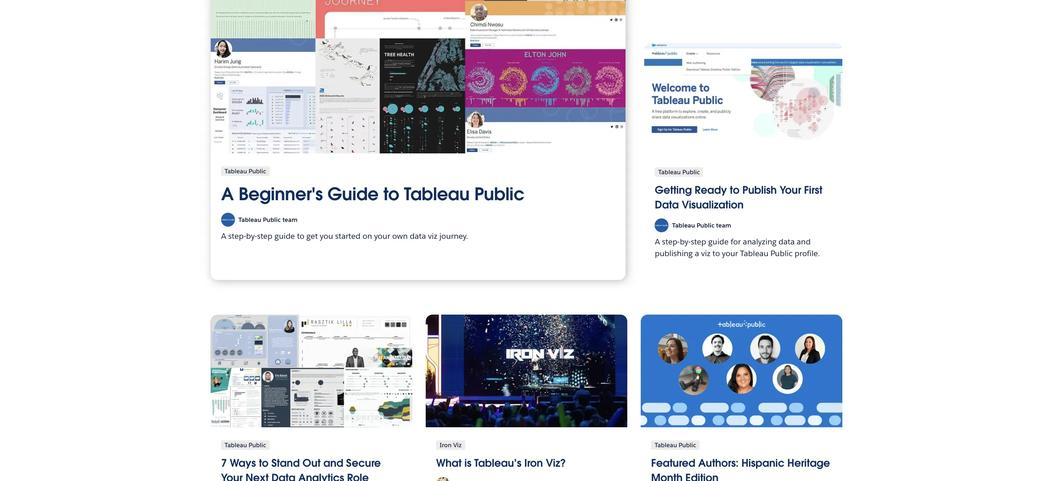 Task type: vqa. For each thing, say whether or not it's contained in the screenshot.
Last Name "text field" on the top of page
no



Task type: describe. For each thing, give the bounding box(es) containing it.
0 vertical spatial your
[[374, 231, 390, 241]]

started
[[335, 231, 361, 241]]

iron viz
[[440, 442, 462, 449]]

your inside getting ready to publish your first data visualization
[[780, 183, 802, 197]]

by- for ready
[[680, 237, 691, 247]]

tableau public for beginner's
[[225, 168, 266, 175]]

journey.
[[440, 231, 468, 241]]

7
[[221, 457, 227, 470]]

a step-by-step guide to get you started on your own data viz journey.
[[221, 231, 468, 241]]

step for beginner's
[[257, 231, 273, 241]]

team for ready
[[716, 222, 732, 229]]

role
[[347, 471, 369, 481]]

next
[[246, 471, 269, 481]]

your inside a step-by-step guide for analyzing data and publishing a viz to your tableau public profile.
[[722, 249, 738, 259]]

tableau public for ways
[[225, 442, 266, 449]]

to inside "7 ways to stand out and secure your next data analytics role"
[[259, 457, 269, 470]]

to left get
[[297, 231, 305, 241]]

tableau inside a step-by-step guide for analyzing data and publishing a viz to your tableau public profile.
[[740, 249, 769, 259]]

analyzing
[[743, 237, 777, 247]]

and inside a step-by-step guide for analyzing data and publishing a viz to your tableau public profile.
[[797, 237, 811, 247]]

secure
[[346, 457, 381, 470]]

to inside a step-by-step guide for analyzing data and publishing a viz to your tableau public profile.
[[713, 249, 720, 259]]

publishing
[[655, 249, 693, 259]]

a for a beginner's guide to tableau public
[[221, 183, 234, 206]]

0 horizontal spatial data
[[410, 231, 426, 241]]

first
[[804, 183, 823, 197]]

heritage
[[788, 457, 830, 470]]

beginner's
[[239, 183, 323, 206]]

a beginner's guide to tableau public
[[221, 183, 525, 206]]

featured authors: hispanic heritage month edition
[[651, 457, 830, 481]]

tableau public team for ready
[[672, 222, 732, 229]]

what
[[436, 457, 462, 470]]

step- for getting ready to publish your first data visualization
[[662, 237, 680, 247]]

data inside "7 ways to stand out and secure your next data analytics role"
[[272, 471, 296, 481]]

team for beginner's
[[283, 216, 298, 224]]

viz
[[453, 442, 462, 449]]

analytics
[[298, 471, 344, 481]]

your inside "7 ways to stand out and secure your next data analytics role"
[[221, 471, 243, 481]]

by- for beginner's
[[246, 231, 257, 241]]

7 ways to stand out and secure your next data analytics role
[[221, 457, 381, 481]]

getting ready to publish your first data visualization
[[655, 183, 823, 212]]

a step-by-step guide for analyzing data and publishing a viz to your tableau public profile.
[[655, 237, 820, 259]]

stand
[[271, 457, 300, 470]]

is
[[465, 457, 472, 470]]

featured authors: hispanic heritage month edition link
[[651, 456, 832, 481]]



Task type: locate. For each thing, give the bounding box(es) containing it.
and
[[797, 237, 811, 247], [324, 457, 343, 470]]

0 vertical spatial your
[[780, 183, 802, 197]]

0 horizontal spatial iron
[[440, 442, 452, 449]]

1 vertical spatial your
[[221, 471, 243, 481]]

guide for beginner's
[[275, 231, 295, 241]]

a beginner's guide to tableau public link
[[221, 182, 615, 207]]

getting
[[655, 183, 692, 197]]

0 horizontal spatial by-
[[246, 231, 257, 241]]

1 horizontal spatial your
[[722, 249, 738, 259]]

step
[[257, 231, 273, 241], [691, 237, 707, 247]]

0 horizontal spatial tableau public team
[[239, 216, 298, 224]]

data
[[410, 231, 426, 241], [779, 237, 795, 247]]

publish
[[743, 183, 777, 197]]

you
[[320, 231, 333, 241]]

guide for ready
[[709, 237, 729, 247]]

0 horizontal spatial your
[[221, 471, 243, 481]]

0 horizontal spatial step
[[257, 231, 273, 241]]

to
[[383, 183, 399, 206], [730, 183, 740, 197], [297, 231, 305, 241], [713, 249, 720, 259], [259, 457, 269, 470]]

your
[[780, 183, 802, 197], [221, 471, 243, 481]]

visualization
[[682, 198, 744, 212]]

0 vertical spatial data
[[655, 198, 679, 212]]

tableau public
[[225, 168, 266, 175], [659, 168, 700, 176], [225, 442, 266, 449], [655, 442, 697, 449]]

your
[[374, 231, 390, 241], [722, 249, 738, 259]]

0 horizontal spatial team
[[283, 216, 298, 224]]

viz?
[[546, 457, 566, 470]]

0 horizontal spatial data
[[272, 471, 296, 481]]

for
[[731, 237, 741, 247]]

to up next
[[259, 457, 269, 470]]

tableau public up ways
[[225, 442, 266, 449]]

to inside getting ready to publish your first data visualization
[[730, 183, 740, 197]]

1 horizontal spatial data
[[655, 198, 679, 212]]

ready
[[695, 183, 727, 197]]

1 vertical spatial data
[[272, 471, 296, 481]]

out
[[303, 457, 321, 470]]

1 vertical spatial viz
[[701, 249, 711, 259]]

cards element
[[211, 315, 843, 481]]

0 horizontal spatial guide
[[275, 231, 295, 241]]

viz inside a step-by-step guide for analyzing data and publishing a viz to your tableau public profile.
[[701, 249, 711, 259]]

tableau public team down the visualization
[[672, 222, 732, 229]]

ways
[[230, 457, 256, 470]]

step- for a beginner's guide to tableau public
[[228, 231, 246, 241]]

1 vertical spatial and
[[324, 457, 343, 470]]

what is tableau's iron viz?
[[436, 457, 566, 470]]

a
[[221, 183, 234, 206], [221, 231, 226, 241], [655, 237, 660, 247]]

tableau public for ready
[[659, 168, 700, 176]]

own
[[392, 231, 408, 241]]

tableau public team
[[239, 216, 298, 224], [672, 222, 732, 229]]

iron
[[440, 442, 452, 449], [524, 457, 543, 470]]

guide left for
[[709, 237, 729, 247]]

1 vertical spatial iron
[[524, 457, 543, 470]]

on
[[363, 231, 372, 241]]

0 vertical spatial iron
[[440, 442, 452, 449]]

profile.
[[795, 249, 820, 259]]

iron left viz
[[440, 442, 452, 449]]

0 horizontal spatial and
[[324, 457, 343, 470]]

7 ways to stand out and secure your next data analytics role link
[[221, 456, 402, 481]]

1 horizontal spatial and
[[797, 237, 811, 247]]

a inside a step-by-step guide for analyzing data and publishing a viz to your tableau public profile.
[[655, 237, 660, 247]]

data up profile.
[[779, 237, 795, 247]]

0 horizontal spatial step-
[[228, 231, 246, 241]]

1 horizontal spatial tableau public team
[[672, 222, 732, 229]]

step for ready
[[691, 237, 707, 247]]

0 horizontal spatial your
[[374, 231, 390, 241]]

guide left get
[[275, 231, 295, 241]]

data inside a step-by-step guide for analyzing data and publishing a viz to your tableau public profile.
[[779, 237, 795, 247]]

1 horizontal spatial by-
[[680, 237, 691, 247]]

data down stand
[[272, 471, 296, 481]]

your right on
[[374, 231, 390, 241]]

iron left viz?
[[524, 457, 543, 470]]

data
[[655, 198, 679, 212], [272, 471, 296, 481]]

1 horizontal spatial step
[[691, 237, 707, 247]]

tableau public for authors:
[[655, 442, 697, 449]]

getting ready to publish your first data visualization link
[[655, 183, 832, 212]]

1 horizontal spatial step-
[[662, 237, 680, 247]]

viz right the "a"
[[701, 249, 711, 259]]

by- inside a step-by-step guide for analyzing data and publishing a viz to your tableau public profile.
[[680, 237, 691, 247]]

step-
[[228, 231, 246, 241], [662, 237, 680, 247]]

and inside "7 ways to stand out and secure your next data analytics role"
[[324, 457, 343, 470]]

public inside a step-by-step guide for analyzing data and publishing a viz to your tableau public profile.
[[771, 249, 793, 259]]

0 vertical spatial viz
[[428, 231, 438, 241]]

guide
[[275, 231, 295, 241], [709, 237, 729, 247]]

tableau's
[[475, 457, 522, 470]]

1 vertical spatial your
[[722, 249, 738, 259]]

guide inside a step-by-step guide for analyzing data and publishing a viz to your tableau public profile.
[[709, 237, 729, 247]]

and up analytics
[[324, 457, 343, 470]]

edition
[[686, 471, 719, 481]]

get
[[307, 231, 318, 241]]

month
[[651, 471, 683, 481]]

your down 7
[[221, 471, 243, 481]]

1 horizontal spatial data
[[779, 237, 795, 247]]

by-
[[246, 231, 257, 241], [680, 237, 691, 247]]

viz
[[428, 231, 438, 241], [701, 249, 711, 259]]

0 vertical spatial and
[[797, 237, 811, 247]]

what is tableau's iron viz? link
[[436, 456, 617, 471]]

featured
[[651, 457, 696, 470]]

public
[[249, 168, 266, 175], [683, 168, 700, 176], [474, 183, 525, 206], [263, 216, 281, 224], [697, 222, 715, 229], [771, 249, 793, 259], [249, 442, 266, 449], [679, 442, 697, 449]]

step inside a step-by-step guide for analyzing data and publishing a viz to your tableau public profile.
[[691, 237, 707, 247]]

hispanic
[[742, 457, 785, 470]]

to right the "a"
[[713, 249, 720, 259]]

guide
[[328, 183, 379, 206]]

team down beginner's on the left top of page
[[283, 216, 298, 224]]

1 horizontal spatial your
[[780, 183, 802, 197]]

tableau public up beginner's on the left top of page
[[225, 168, 266, 175]]

data right own
[[410, 231, 426, 241]]

a
[[695, 249, 699, 259]]

tableau public up featured
[[655, 442, 697, 449]]

authors:
[[698, 457, 739, 470]]

your down for
[[722, 249, 738, 259]]

to right guide
[[383, 183, 399, 206]]

tableau public team for beginner's
[[239, 216, 298, 224]]

data inside getting ready to publish your first data visualization
[[655, 198, 679, 212]]

a for a step-by-step guide for analyzing data and publishing a viz to your tableau public profile.
[[655, 237, 660, 247]]

your left first
[[780, 183, 802, 197]]

a for a step-by-step guide to get you started on your own data viz journey.
[[221, 231, 226, 241]]

1 horizontal spatial iron
[[524, 457, 543, 470]]

step- inside a step-by-step guide for analyzing data and publishing a viz to your tableau public profile.
[[662, 237, 680, 247]]

and up profile.
[[797, 237, 811, 247]]

1 horizontal spatial guide
[[709, 237, 729, 247]]

tableau public up getting
[[659, 168, 700, 176]]

tableau public team down beginner's on the left top of page
[[239, 216, 298, 224]]

0 horizontal spatial viz
[[428, 231, 438, 241]]

team
[[283, 216, 298, 224], [716, 222, 732, 229]]

1 horizontal spatial viz
[[701, 249, 711, 259]]

data down getting
[[655, 198, 679, 212]]

1 horizontal spatial team
[[716, 222, 732, 229]]

team up for
[[716, 222, 732, 229]]

to right ready
[[730, 183, 740, 197]]

viz left journey.
[[428, 231, 438, 241]]

tableau
[[225, 168, 247, 175], [659, 168, 681, 176], [404, 183, 470, 206], [239, 216, 261, 224], [672, 222, 695, 229], [740, 249, 769, 259], [225, 442, 247, 449], [655, 442, 677, 449]]



